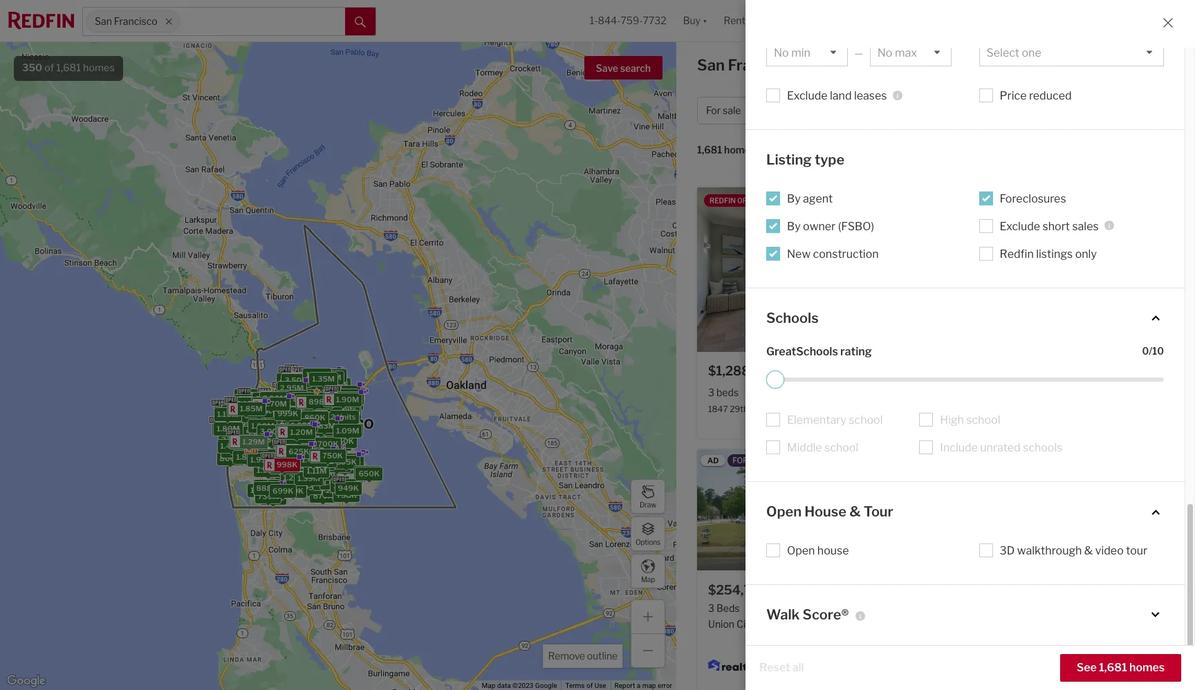 Task type: locate. For each thing, give the bounding box(es) containing it.
8.50m
[[279, 387, 304, 397]]

1.75m
[[331, 392, 354, 402], [310, 467, 332, 476], [313, 468, 335, 477]]

francisco, up "middle" in the bottom of the page
[[785, 404, 824, 415]]

0 horizontal spatial redfin
[[710, 196, 736, 205]]

submit search image
[[355, 16, 366, 27]]

redfin left "today,"
[[710, 196, 736, 205]]

3 left beds
[[708, 387, 715, 398]]

open house
[[787, 544, 849, 557]]

elementary
[[787, 414, 847, 427]]

redfin left thu,
[[954, 196, 980, 205]]

of for terms
[[587, 682, 593, 690]]

0 vertical spatial 4.30m
[[292, 420, 317, 430]]

google
[[535, 682, 557, 690]]

1 3 from the left
[[708, 387, 715, 398]]

0 vertical spatial 1.45m
[[304, 383, 327, 392]]

1 favorite button checkbox from the left
[[899, 363, 917, 381]]

1 vertical spatial exclude
[[1000, 220, 1040, 233]]

san for 1847 29th ave, san francisco, ca 94122
[[768, 404, 783, 415]]

1.39m down 438k
[[335, 408, 358, 418]]

879k up '4 units' at the bottom left of the page
[[296, 410, 316, 420]]

699k down '828k'
[[272, 486, 293, 496]]

0 horizontal spatial exclude
[[787, 89, 828, 102]]

2 sq from the left
[[1127, 649, 1137, 661]]

francisco, down 3,248
[[1028, 666, 1067, 677]]

of right 350
[[44, 62, 54, 74]]

1 horizontal spatial of
[[587, 682, 593, 690]]

785k
[[318, 385, 338, 395]]

0 horizontal spatial 3
[[708, 387, 715, 398]]

ft up see at the bottom
[[1082, 649, 1090, 661]]

1 to from the left
[[805, 196, 815, 205]]

school down the elementary school
[[825, 441, 859, 454]]

94122 down 6,365 on the right of the page
[[1082, 666, 1107, 677]]

homes down for sale button on the top right of page
[[724, 144, 755, 156]]

homes down san francisco at left top
[[83, 62, 115, 74]]

sort : recommended
[[772, 144, 867, 156]]

898k
[[309, 397, 330, 406], [327, 439, 348, 449]]

1.93m
[[283, 388, 306, 397]]

0 horizontal spatial sq
[[1069, 649, 1080, 661]]

by agent
[[787, 192, 833, 205]]

3.20m down 1.43m at the left bottom
[[261, 441, 285, 451]]

1 horizontal spatial exclude
[[1000, 220, 1040, 233]]

francisco, for 1847 29th ave, san francisco, ca 94122
[[785, 404, 824, 415]]

799k
[[304, 417, 325, 426], [270, 486, 290, 496]]

0 vertical spatial 799k
[[304, 417, 325, 426]]

438k
[[335, 396, 356, 406]]

1.84m
[[268, 402, 291, 412]]

ave,
[[750, 404, 767, 415]]

1.25m down 989k
[[282, 465, 305, 475]]

open inside open house & tour link
[[766, 504, 802, 520]]

photo of 50 burlwood dr, san francisco, ca 94127 image
[[941, 187, 1172, 352]]

725k
[[306, 398, 326, 408]]

sq
[[1069, 649, 1080, 661], [1127, 649, 1137, 661]]

san for 50 burlwood dr, san francisco, ca 94127
[[1017, 404, 1031, 415]]

879k down 848k
[[313, 490, 333, 500]]

1 open from the left
[[737, 196, 757, 205]]

homes down (lot)
[[1130, 661, 1165, 674]]

& inside open house & tour link
[[850, 504, 861, 520]]

redfin for $1,288,000
[[710, 196, 736, 205]]

st,
[[999, 666, 1009, 677]]

2 vertical spatial 1.45m
[[322, 435, 345, 445]]

1 horizontal spatial 849k
[[331, 406, 352, 416]]

for sale
[[706, 105, 741, 116]]

550k down 3.83m
[[312, 461, 333, 471]]

redfin listings only
[[1000, 247, 1097, 260]]

1.39m down "1.59m"
[[297, 473, 320, 483]]

849k down 1.47m
[[308, 380, 329, 390]]

1.25m down the 600k
[[285, 418, 308, 428]]

2 to from the left
[[1038, 196, 1048, 205]]

1 horizontal spatial 2.10m
[[268, 407, 291, 417]]

of
[[44, 62, 54, 74], [587, 682, 593, 690]]

800k
[[220, 454, 241, 463]]

3.20m down the 625k
[[290, 460, 314, 470]]

remove san francisco image
[[164, 17, 173, 26]]

1 vertical spatial 94122
[[1082, 666, 1107, 677]]

san for 565 ortega st, san francisco, ca 94122
[[1011, 666, 1026, 677]]

1.53m down 2.55m
[[217, 407, 240, 416]]

2 ft from the left
[[1140, 649, 1147, 661]]

open for $1,288,000
[[737, 196, 757, 205]]

francisco
[[114, 15, 158, 27]]

school right 50
[[967, 414, 1001, 427]]

2 vertical spatial 550k
[[270, 481, 291, 491]]

exclude down 5pm
[[1000, 220, 1040, 233]]

short
[[1043, 220, 1070, 233]]

0 vertical spatial 94122
[[839, 404, 864, 415]]

3.50m
[[307, 375, 331, 384], [285, 375, 309, 385], [296, 432, 320, 442], [287, 450, 311, 459], [295, 452, 319, 462]]

849k down 2.39m
[[331, 406, 352, 416]]

1-844-759-7732
[[590, 15, 667, 27]]

open left thu,
[[982, 196, 1001, 205]]

&
[[850, 504, 861, 520], [1084, 544, 1093, 557]]

©2023
[[513, 682, 534, 690]]

1 horizontal spatial 3
[[746, 387, 753, 398]]

0 vertical spatial 629k
[[321, 372, 342, 382]]

314k
[[306, 410, 325, 419]]

950k down 750k
[[322, 462, 343, 471]]

2 by from the top
[[787, 220, 801, 233]]

729k
[[322, 378, 342, 388]]

reduced
[[1029, 89, 1072, 102]]

by for by owner (fsbo)
[[787, 220, 801, 233]]

650k
[[359, 468, 380, 478]]

2 favorite button checkbox from the left
[[1143, 363, 1161, 381]]

0 vertical spatial of
[[44, 62, 54, 74]]

7.70m
[[314, 387, 338, 397]]

favorite button checkbox
[[899, 363, 917, 381], [1143, 363, 1161, 381]]

remove outline button
[[543, 645, 623, 668]]

2 horizontal spatial 1,681
[[1099, 661, 1127, 674]]

1 horizontal spatial 1.99m
[[309, 381, 332, 391]]

1.80m
[[297, 407, 320, 417], [251, 421, 274, 431], [217, 424, 240, 433], [337, 425, 360, 434], [299, 443, 322, 453]]

428k
[[326, 414, 347, 424]]

1 vertical spatial 2.95m
[[307, 451, 331, 461]]

1.00m up 738k
[[323, 478, 347, 487]]

price
[[1000, 89, 1027, 102]]

1 horizontal spatial 1.68m
[[279, 445, 302, 455]]

1 horizontal spatial &
[[1084, 544, 1093, 557]]

draw
[[640, 500, 656, 509]]

0 horizontal spatial 3.20m
[[261, 441, 285, 451]]

1847
[[708, 404, 728, 415]]

899k
[[282, 390, 303, 400], [244, 395, 265, 405], [304, 405, 325, 415], [303, 414, 324, 424], [327, 421, 348, 430], [300, 423, 321, 433], [310, 424, 331, 433], [302, 442, 323, 451], [340, 455, 361, 464], [276, 483, 297, 493]]

to left 2pm
[[805, 196, 815, 205]]

1.15m
[[322, 371, 344, 380], [304, 376, 325, 386], [319, 404, 341, 414], [217, 409, 239, 419], [245, 450, 266, 459]]

of left use
[[587, 682, 593, 690]]

school right elementary
[[849, 414, 883, 427]]

greatschools
[[766, 345, 838, 358]]

1 vertical spatial by
[[787, 220, 801, 233]]

1 vertical spatial 799k
[[270, 486, 290, 496]]

google image
[[3, 672, 49, 690]]

by right "today,"
[[787, 192, 801, 205]]

1 vertical spatial of
[[587, 682, 593, 690]]

san right 'ave,'
[[768, 404, 783, 415]]

map left data
[[482, 682, 496, 690]]

open for open house
[[787, 544, 815, 557]]

ca for 50 burlwood dr, san francisco, ca 94127
[[1074, 404, 1085, 415]]

3
[[708, 387, 715, 398], [746, 387, 753, 398]]

550k
[[302, 379, 323, 389], [312, 461, 333, 471], [270, 481, 291, 491]]

1,681 down 6,365 on the right of the page
[[1099, 661, 1127, 674]]

& left video
[[1084, 544, 1093, 557]]

0 horizontal spatial 1.00m
[[289, 478, 312, 487]]

1 by from the top
[[787, 192, 801, 205]]

1 vertical spatial 789k
[[297, 415, 317, 424]]

1 horizontal spatial open
[[982, 196, 1001, 205]]

san right st,
[[1011, 666, 1026, 677]]

0 vertical spatial 879k
[[296, 410, 316, 420]]

3 list box from the left
[[979, 39, 1164, 66]]

1 redfin from the left
[[710, 196, 736, 205]]

0 vertical spatial 2.30m
[[314, 385, 338, 394]]

None range field
[[766, 371, 1164, 389]]

map down options
[[641, 575, 655, 583]]

1 vertical spatial 629k
[[285, 446, 305, 456]]

1 vertical spatial 1.49m
[[311, 455, 334, 465]]

645k
[[291, 389, 312, 399]]

1.29m
[[242, 437, 265, 446]]

by for by agent
[[787, 192, 801, 205]]

1,681 down for
[[697, 144, 722, 156]]

exclude down san francisco, ca homes for sale
[[787, 89, 828, 102]]

94127
[[1087, 404, 1112, 415]]

1 horizontal spatial 675k
[[328, 390, 348, 399]]

0 horizontal spatial favorite button checkbox
[[899, 363, 917, 381]]

1 horizontal spatial map
[[641, 575, 655, 583]]

sq up see at the bottom
[[1069, 649, 1080, 661]]

san up for
[[697, 56, 725, 74]]

0 horizontal spatial homes
[[83, 62, 115, 74]]

& left tour
[[850, 504, 861, 520]]

2 vertical spatial homes
[[1130, 661, 1165, 674]]

2 redfin from the left
[[954, 196, 980, 205]]

0 vertical spatial by
[[787, 192, 801, 205]]

6,365
[[1097, 649, 1125, 661]]

list box
[[766, 39, 848, 66], [870, 39, 951, 66], [979, 39, 1164, 66]]

0 vertical spatial 789k
[[305, 401, 326, 410]]

0 horizontal spatial map
[[482, 682, 496, 690]]

by left owner
[[787, 220, 801, 233]]

2 open from the left
[[982, 196, 1001, 205]]

4.50m
[[280, 374, 304, 384]]

ft left (lot)
[[1140, 649, 1147, 661]]

950k
[[333, 436, 354, 446], [322, 462, 343, 471], [299, 471, 320, 481]]

map region
[[0, 0, 748, 690]]

save search button
[[584, 56, 663, 80]]

leases
[[854, 89, 887, 102]]

635k
[[335, 462, 355, 471]]

francisco, up schools
[[1033, 404, 1072, 415]]

94122 for 1847 29th ave, san francisco, ca 94122
[[839, 404, 864, 415]]

3.80m
[[264, 443, 289, 452]]

0 vertical spatial homes
[[83, 62, 115, 74]]

1.58m down 860k
[[301, 425, 324, 435]]

None search field
[[180, 8, 345, 35]]

550k down '828k'
[[270, 481, 291, 491]]

map inside map button
[[641, 575, 655, 583]]

1 horizontal spatial 3.20m
[[290, 460, 314, 470]]

1.10m down "2.48m"
[[285, 404, 307, 414]]

2 3 from the left
[[746, 387, 753, 398]]

0 horizontal spatial 2.95m
[[280, 383, 304, 392]]

675k
[[328, 390, 348, 399], [303, 390, 324, 400]]

units
[[316, 387, 335, 397], [341, 394, 360, 404], [341, 399, 360, 408], [338, 405, 357, 414], [337, 412, 356, 422], [298, 421, 317, 431], [302, 438, 322, 448]]

1 list box from the left
[[766, 39, 848, 66]]

1 vertical spatial 1.05m
[[333, 391, 356, 401]]

ca left 94127
[[1074, 404, 1085, 415]]

san francisco, ca homes for sale
[[697, 56, 940, 74]]

sq up 'see 1,681 homes'
[[1127, 649, 1137, 661]]

exclude land leases
[[787, 89, 887, 102]]

1,681 right 350
[[56, 62, 81, 74]]

school for middle school
[[825, 441, 859, 454]]

700k
[[318, 439, 339, 449]]

0 horizontal spatial 699k
[[272, 486, 293, 496]]

favorite button image
[[899, 363, 917, 381]]

exclude
[[787, 89, 828, 102], [1000, 220, 1040, 233]]

0 vertical spatial 1.25m
[[225, 407, 247, 416]]

0 vertical spatial exclude
[[787, 89, 828, 102]]

50 burlwood dr, san francisco, ca 94127
[[953, 404, 1112, 415]]

open left "today,"
[[737, 196, 757, 205]]

new construction
[[787, 247, 879, 260]]

94122 up middle school
[[839, 404, 864, 415]]

see 1,681 homes button
[[1060, 654, 1181, 682]]

3.60m
[[290, 371, 315, 381]]

0 vertical spatial &
[[850, 504, 861, 520]]

550k down 1.47m
[[302, 379, 323, 389]]

ca for 565 ortega st, san francisco, ca 94122
[[1068, 666, 1080, 677]]

2 vertical spatial 1,681
[[1099, 661, 1127, 674]]

0 horizontal spatial 799k
[[270, 486, 290, 496]]

1 vertical spatial map
[[482, 682, 496, 690]]

1 horizontal spatial 1.39m
[[335, 408, 358, 418]]

2.55m
[[236, 396, 260, 406]]

0 vertical spatial 849k
[[308, 380, 329, 390]]

1 horizontal spatial ft
[[1140, 649, 1147, 661]]

840k
[[310, 443, 331, 453]]

1 horizontal spatial 1.00m
[[323, 478, 347, 487]]

0 vertical spatial 3.20m
[[261, 441, 285, 451]]

2 675k from the left
[[303, 390, 324, 400]]

1 ft from the left
[[1082, 649, 1090, 661]]

open house & tour link
[[766, 503, 1164, 522]]

today,
[[759, 196, 783, 205]]

0 vertical spatial 878k
[[336, 393, 357, 402]]

0
[[1142, 345, 1149, 357]]

ca up middle school
[[826, 404, 837, 415]]

3 left baths
[[746, 387, 753, 398]]

school for elementary school
[[849, 414, 883, 427]]

0 horizontal spatial to
[[805, 196, 815, 205]]

0 horizontal spatial 1.05m
[[295, 377, 318, 387]]

sq for 3,248
[[1069, 649, 1080, 661]]

francisco, up for sale button on the top right of page
[[728, 56, 801, 74]]

12pm
[[785, 196, 804, 205]]

1 horizontal spatial 629k
[[321, 372, 342, 382]]

1 horizontal spatial favorite button checkbox
[[1143, 363, 1161, 381]]

1.25m down 2.55m
[[225, 407, 247, 416]]

listings
[[1036, 247, 1073, 260]]

video
[[1095, 544, 1124, 557]]

3 baths
[[746, 387, 780, 398]]

see
[[1077, 661, 1097, 674]]

1.58m down the 670k
[[294, 408, 317, 418]]

1.53m down 1.78m
[[240, 428, 263, 437]]

1.58m
[[294, 408, 317, 418], [301, 425, 324, 435]]

1 vertical spatial 1.45m
[[301, 416, 324, 425]]

699k right 635k
[[357, 467, 378, 477]]

1 horizontal spatial 5
[[309, 387, 315, 397]]

ca up exclude land leases
[[804, 56, 826, 74]]

1 sq from the left
[[1069, 649, 1080, 661]]

0 horizontal spatial open
[[737, 196, 757, 205]]

0 vertical spatial map
[[641, 575, 655, 583]]

to for $1,288,000
[[805, 196, 815, 205]]

1 vertical spatial 699k
[[272, 486, 293, 496]]

739k
[[258, 491, 278, 501]]

middle
[[787, 441, 822, 454]]

1 vertical spatial 2.30m
[[264, 423, 288, 433]]

high school
[[940, 414, 1001, 427]]

2 horizontal spatial homes
[[1130, 661, 1165, 674]]

1 vertical spatial open
[[787, 544, 815, 557]]

ca down "3,248 sq ft"
[[1068, 666, 1080, 677]]

0 horizontal spatial &
[[850, 504, 861, 520]]

0 horizontal spatial 878k
[[257, 481, 277, 491]]

1.00m down '828k'
[[289, 478, 312, 487]]

to right 5pm
[[1038, 196, 1048, 205]]

19.8m
[[238, 391, 260, 400]]

market insights | city guide
[[1022, 60, 1172, 73]]

san right dr,
[[1017, 404, 1031, 415]]

4
[[292, 421, 297, 431]]

1 vertical spatial 1.39m
[[297, 473, 320, 483]]



Task type: describe. For each thing, give the bounding box(es) containing it.
0 vertical spatial 550k
[[302, 379, 323, 389]]

rating
[[841, 345, 872, 358]]

photo of 565 ortega st, san francisco, ca 94122 image
[[941, 450, 1172, 614]]

3d
[[1000, 544, 1015, 557]]

dr,
[[1005, 404, 1015, 415]]

tour
[[1126, 544, 1148, 557]]

0 vertical spatial 5 units
[[309, 387, 335, 397]]

burlwood
[[965, 404, 1003, 415]]

for
[[884, 56, 905, 74]]

0 vertical spatial 1.05m
[[295, 377, 318, 387]]

0 vertical spatial 1.39m
[[335, 408, 358, 418]]

968k
[[309, 380, 330, 389]]

map button
[[631, 554, 665, 589]]

1 vertical spatial 5
[[296, 438, 301, 448]]

1.42m
[[310, 377, 332, 387]]

1.38m
[[285, 441, 308, 451]]

2 vertical spatial 749k
[[300, 424, 320, 434]]

1 vertical spatial 1,681
[[697, 144, 722, 156]]

0 vertical spatial 599k
[[263, 395, 284, 405]]

recommended button
[[795, 143, 878, 157]]

map for map
[[641, 575, 655, 583]]

market insights link
[[1022, 45, 1105, 75]]

for sale button
[[697, 97, 767, 125]]

elementary school
[[787, 414, 883, 427]]

888k
[[256, 483, 277, 493]]

exclude for exclude land leases
[[787, 89, 828, 102]]

485k
[[285, 445, 306, 455]]

2.68m
[[249, 432, 273, 442]]

owner
[[803, 220, 836, 233]]

save
[[596, 62, 618, 74]]

1.48m
[[326, 485, 349, 495]]

house
[[805, 504, 847, 520]]

865k
[[311, 388, 332, 397]]

0 horizontal spatial 849k
[[308, 380, 329, 390]]

baths
[[755, 387, 780, 398]]

1.10m up 595k
[[297, 469, 319, 478]]

600k
[[277, 408, 298, 418]]

redfin for $998,000
[[954, 196, 980, 205]]

favorite button checkbox for $1,288,000
[[899, 363, 917, 381]]

1.43m
[[261, 423, 283, 433]]

high
[[940, 414, 964, 427]]

2.98m
[[282, 422, 306, 432]]

exclude for exclude short sales
[[1000, 220, 1040, 233]]

map data ©2023 google
[[482, 682, 557, 690]]

ft for 6,365 sq ft (lot)
[[1140, 649, 1147, 661]]

0 horizontal spatial 1.68m
[[220, 451, 243, 460]]

francisco, for 50 burlwood dr, san francisco, ca 94127
[[1033, 404, 1072, 415]]

0 vertical spatial 699k
[[357, 467, 378, 477]]

4.65m
[[283, 373, 307, 383]]

homes inside button
[[1130, 661, 1165, 674]]

1 vertical spatial 898k
[[327, 439, 348, 449]]

$1,288,000
[[708, 364, 779, 378]]

828k
[[278, 467, 298, 477]]

ca for 1847 29th ave, san francisco, ca 94122
[[826, 404, 837, 415]]

photo of 1847 29th ave, san francisco, ca 94122 image
[[697, 187, 928, 352]]

0 horizontal spatial 1.39m
[[297, 473, 320, 483]]

545k
[[306, 392, 327, 402]]

0 vertical spatial 1.58m
[[294, 408, 317, 418]]

& for walkthrough
[[1084, 544, 1093, 557]]

report
[[615, 682, 635, 690]]

1 vertical spatial 1.99m
[[250, 455, 273, 464]]

1 vertical spatial 1.58m
[[301, 425, 324, 435]]

1 vertical spatial 878k
[[257, 481, 277, 491]]

francisco, for 565 ortega st, san francisco, ca 94122
[[1028, 666, 1067, 677]]

data
[[497, 682, 511, 690]]

school for high school
[[967, 414, 1001, 427]]

redfin open today, 12pm to 2pm
[[710, 196, 832, 205]]

map
[[642, 682, 656, 690]]

3.75m
[[299, 411, 323, 420]]

1 vertical spatial 879k
[[313, 490, 333, 500]]

1.44m
[[295, 393, 318, 403]]

3.40m
[[284, 374, 308, 383]]

1.10m up 1.78m
[[243, 395, 265, 405]]

score®
[[803, 606, 849, 623]]

city guide link
[[1119, 59, 1175, 75]]

house
[[818, 544, 849, 557]]

new
[[787, 247, 811, 260]]

1 vertical spatial 749k
[[279, 413, 300, 423]]

1.10m up 840k
[[316, 430, 337, 439]]

1 1.00m from the left
[[289, 478, 312, 487]]

open for $998,000
[[982, 196, 1001, 205]]

by owner (fsbo)
[[787, 220, 874, 233]]

greatschools rating
[[766, 345, 872, 358]]

2 list box from the left
[[870, 39, 951, 66]]

950k down the 1.09m
[[333, 436, 354, 446]]

favorite button checkbox for $998,000
[[1143, 363, 1161, 381]]

outline
[[587, 650, 618, 662]]

1.23m
[[334, 391, 356, 400]]

3 for 3 beds
[[708, 387, 715, 398]]

1.78m
[[248, 405, 271, 415]]

94122 for 565 ortega st, san francisco, ca 94122
[[1082, 666, 1107, 677]]

0 vertical spatial 749k
[[328, 395, 348, 405]]

market
[[1022, 60, 1060, 73]]

1,681 inside button
[[1099, 661, 1127, 674]]

2 1.00m from the left
[[323, 478, 347, 487]]

844-
[[598, 15, 621, 27]]

—
[[855, 47, 863, 59]]

1 vertical spatial 4.30m
[[288, 432, 312, 442]]

1.10m down 988k
[[224, 423, 246, 433]]

of for 350
[[44, 62, 54, 74]]

3 for 3 baths
[[746, 387, 753, 398]]

ad region
[[697, 450, 928, 690]]

1.11m
[[307, 466, 327, 475]]

1 horizontal spatial 799k
[[304, 417, 325, 426]]

5.25m
[[292, 421, 316, 431]]

1.28m
[[302, 421, 325, 430]]

0 horizontal spatial 2.10m
[[236, 399, 259, 408]]

648k
[[327, 398, 348, 407]]

foreclosures
[[1000, 192, 1066, 205]]

open for open house & tour
[[766, 504, 802, 520]]

remove outline
[[548, 650, 618, 662]]

walkthrough
[[1017, 544, 1082, 557]]

/10
[[1149, 345, 1164, 357]]

978k
[[341, 393, 361, 403]]

1.89m
[[236, 452, 259, 462]]

1 vertical spatial 1.25m
[[285, 418, 308, 428]]

1 horizontal spatial homes
[[724, 144, 755, 156]]

to for $998,000
[[1038, 196, 1048, 205]]

sq for 6,365
[[1127, 649, 1137, 661]]

1 vertical spatial 1.53m
[[240, 428, 263, 437]]

0 vertical spatial 5
[[309, 387, 315, 397]]

1 vertical spatial 550k
[[312, 461, 333, 471]]

1 vertical spatial 3.20m
[[290, 460, 314, 470]]

2 vertical spatial 2.30m
[[314, 443, 338, 453]]

& for house
[[850, 504, 861, 520]]

0 vertical spatial 1,681
[[56, 62, 81, 74]]

0 vertical spatial 1.49m
[[310, 379, 333, 388]]

565 ortega st, san francisco, ca 94122
[[953, 666, 1107, 677]]

1 horizontal spatial 2.95m
[[307, 451, 331, 461]]

map for map data ©2023 google
[[482, 682, 496, 690]]

|
[[1110, 60, 1113, 73]]

3 beds
[[708, 387, 739, 398]]

sale
[[908, 56, 940, 74]]

1 horizontal spatial 1.05m
[[333, 391, 356, 401]]

950k up 595k
[[299, 471, 320, 481]]

0 horizontal spatial 629k
[[285, 446, 305, 456]]

3.30m
[[255, 394, 280, 403]]

1 vertical spatial 5 units
[[296, 438, 322, 448]]

29th
[[730, 404, 748, 415]]

2 vertical spatial 599k
[[263, 493, 284, 503]]

san left francisco at the left of the page
[[95, 15, 112, 27]]

ft for 3,248 sq ft
[[1082, 649, 1090, 661]]

0 vertical spatial 898k
[[309, 397, 330, 406]]

walk
[[766, 606, 800, 623]]

:
[[793, 144, 795, 156]]

2 vertical spatial 1.25m
[[282, 465, 305, 475]]

1 horizontal spatial 878k
[[336, 393, 357, 402]]

1 vertical spatial 599k
[[310, 451, 331, 461]]

1.59m
[[309, 458, 332, 468]]

1 675k from the left
[[328, 390, 348, 399]]

759-
[[621, 15, 643, 27]]

0 vertical spatial 2.95m
[[280, 383, 304, 392]]

1.09m
[[336, 426, 359, 435]]

options button
[[631, 517, 665, 551]]

favorite button image
[[1143, 363, 1161, 381]]

790k
[[307, 401, 328, 411]]

625k
[[289, 446, 309, 456]]

0 vertical spatial 1.53m
[[217, 407, 240, 416]]

only
[[1075, 247, 1097, 260]]

agent
[[803, 192, 833, 205]]

see 1,681 homes
[[1077, 661, 1165, 674]]

price reduced
[[1000, 89, 1072, 102]]

0 vertical spatial 1.99m
[[309, 381, 332, 391]]

2pm
[[816, 196, 832, 205]]

$998,000
[[953, 364, 1015, 378]]



Task type: vqa. For each thing, say whether or not it's contained in the screenshot.
978k at the bottom of the page
yes



